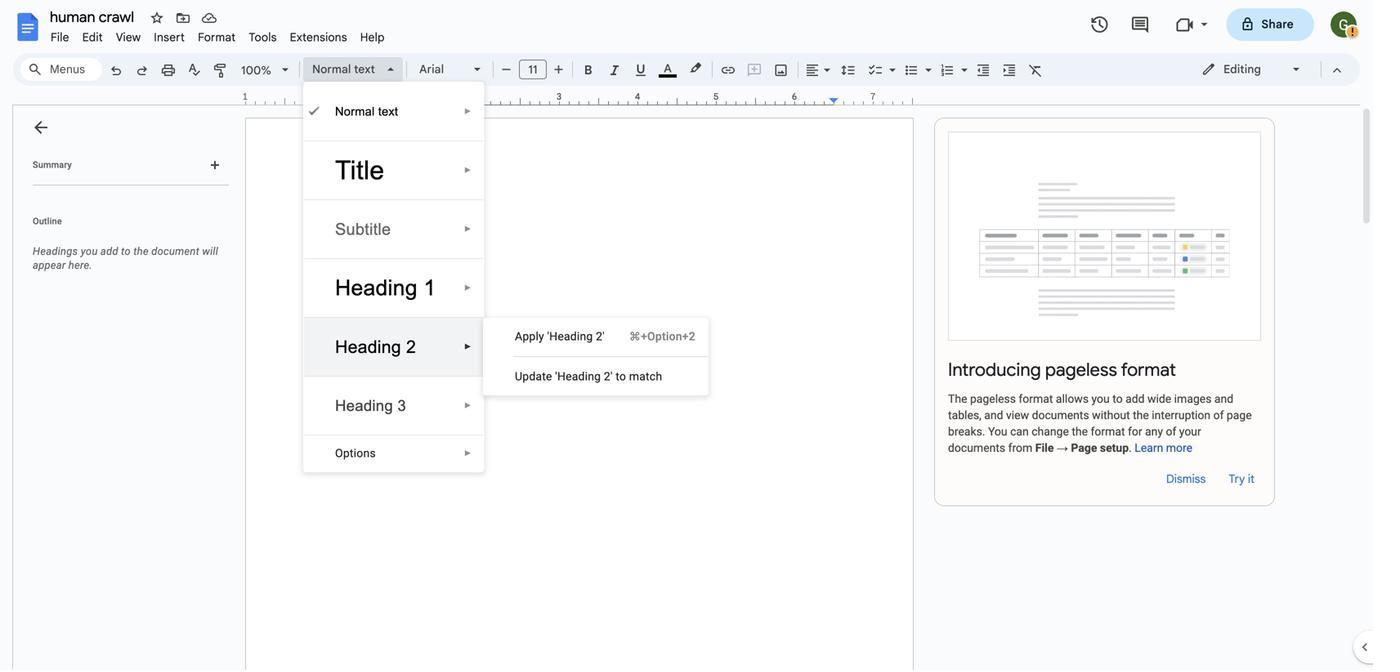Task type: vqa. For each thing, say whether or not it's contained in the screenshot.
add to the left
yes



Task type: locate. For each thing, give the bounding box(es) containing it.
0 vertical spatial normal
[[312, 62, 351, 76]]

apply 'heading 2' a element
[[515, 330, 610, 343]]

1 vertical spatial format
[[1019, 392, 1053, 406]]

help menu item
[[354, 28, 391, 47]]

0 vertical spatial format
[[1121, 358, 1176, 381]]

pageless inside the pageless format allows you to add wide images and tables, and view documents without the interruption of page breaks. you can change the format for any of your documents from
[[970, 392, 1016, 406]]

o
[[335, 447, 343, 460]]

1 vertical spatial to
[[616, 370, 626, 383]]

0 horizontal spatial text
[[354, 62, 375, 76]]

1 vertical spatial pageless
[[970, 392, 1016, 406]]

help
[[360, 30, 385, 45]]

format up "wide"
[[1121, 358, 1176, 381]]

o ptions
[[335, 447, 376, 460]]

title application
[[0, 0, 1373, 670]]

2 horizontal spatial to
[[1113, 392, 1123, 406]]

normal text inside title list box
[[335, 105, 398, 118]]

4 ► from the top
[[464, 283, 472, 293]]

► for heading 1
[[464, 283, 472, 293]]

normal text
[[312, 62, 375, 76], [335, 105, 398, 118]]

the inside headings you add to the document will appear here.
[[133, 245, 149, 257]]

headings you add to the document will appear here.
[[33, 245, 218, 271]]

1 vertical spatial 1
[[424, 276, 436, 300]]

⌘+option+2 element
[[610, 329, 695, 345]]

0 horizontal spatial and
[[984, 409, 1003, 422]]

introducing
[[948, 358, 1041, 381]]

normal down extensions "menu item"
[[312, 62, 351, 76]]

file inside menu item
[[51, 30, 69, 45]]

editing button
[[1190, 57, 1313, 82]]

file for file → page setup . learn more
[[1035, 441, 1054, 455]]

wide
[[1148, 392, 1171, 406]]

heading left 2 in the left bottom of the page
[[335, 337, 401, 357]]

format down without
[[1091, 425, 1125, 439]]

view
[[1006, 409, 1029, 422]]

1 vertical spatial of
[[1166, 425, 1176, 439]]

0 vertical spatial to
[[121, 245, 131, 257]]

text down help
[[354, 62, 375, 76]]

title list box
[[303, 82, 484, 472]]

file down change
[[1035, 441, 1054, 455]]

normal text down the extensions
[[312, 62, 375, 76]]

of
[[1213, 409, 1224, 422], [1166, 425, 1176, 439]]

1 horizontal spatial of
[[1213, 409, 1224, 422]]

of right any
[[1166, 425, 1176, 439]]

2' up update 'heading 2' to match u element
[[596, 330, 605, 343]]

extensions menu item
[[283, 28, 354, 47]]

normal
[[312, 62, 351, 76], [335, 105, 375, 118]]

1 horizontal spatial file
[[1035, 441, 1054, 455]]

to up without
[[1113, 392, 1123, 406]]

document with wide table extending beyond text width image
[[948, 132, 1261, 341]]

0 vertical spatial 'heading
[[547, 330, 593, 343]]

0 horizontal spatial file
[[51, 30, 69, 45]]

0 vertical spatial documents
[[1032, 409, 1089, 422]]

Menus field
[[20, 58, 102, 81]]

heading
[[335, 276, 417, 300], [335, 337, 401, 357], [335, 397, 393, 414]]

0 vertical spatial heading
[[335, 276, 417, 300]]

add inside the pageless format allows you to add wide images and tables, and view documents without the interruption of page breaks. you can change the format for any of your documents from
[[1126, 392, 1145, 406]]

0 horizontal spatial documents
[[948, 441, 1005, 455]]

add down "outline" "heading"
[[100, 245, 118, 257]]

ptions
[[343, 447, 376, 460]]

1 vertical spatial file
[[1035, 441, 1054, 455]]

menu bar containing file
[[44, 21, 391, 48]]

file
[[51, 30, 69, 45], [1035, 441, 1054, 455]]

0 vertical spatial normal text
[[312, 62, 375, 76]]

the
[[948, 392, 967, 406]]

learn
[[1135, 441, 1163, 455]]

3 heading from the top
[[335, 397, 393, 414]]

1 horizontal spatial the
[[1072, 425, 1088, 439]]

2
[[406, 337, 416, 357]]

to
[[121, 245, 131, 257], [616, 370, 626, 383], [1113, 392, 1123, 406]]

1 vertical spatial normal text
[[335, 105, 398, 118]]

setup
[[1100, 441, 1129, 455]]

you
[[988, 425, 1007, 439]]

to left match
[[616, 370, 626, 383]]

the up for
[[1133, 409, 1149, 422]]

arial option
[[419, 58, 464, 81]]

file for file
[[51, 30, 69, 45]]

1 horizontal spatial you
[[1092, 392, 1110, 406]]

1 vertical spatial add
[[1126, 392, 1145, 406]]

you
[[81, 245, 98, 257], [1092, 392, 1110, 406]]

introducing pageless format
[[948, 358, 1176, 381]]

text up title
[[378, 105, 398, 118]]

.
[[1129, 441, 1132, 455]]

title
[[335, 156, 384, 185]]

1 vertical spatial text
[[378, 105, 398, 118]]

normal inside title list box
[[335, 105, 375, 118]]

styles list. normal text selected. option
[[312, 58, 378, 81]]

►
[[464, 107, 472, 116], [464, 166, 472, 175], [464, 224, 472, 234], [464, 283, 472, 293], [464, 342, 472, 351], [464, 401, 472, 410], [464, 449, 472, 458]]

tables,
[[948, 409, 981, 422]]

'heading for pdate
[[555, 370, 601, 383]]

more
[[1166, 441, 1193, 455]]

⌘+option+2
[[629, 330, 695, 343]]

0 horizontal spatial add
[[100, 245, 118, 257]]

the up page
[[1072, 425, 1088, 439]]

1 vertical spatial 'heading
[[555, 370, 601, 383]]

heading left 3
[[335, 397, 393, 414]]

match
[[629, 370, 662, 383]]

from
[[1008, 441, 1033, 455]]

line & paragraph spacing image
[[839, 58, 858, 81]]

0 vertical spatial add
[[100, 245, 118, 257]]

► for title
[[464, 166, 472, 175]]

1 horizontal spatial add
[[1126, 392, 1145, 406]]

2 vertical spatial to
[[1113, 392, 1123, 406]]

5 ► from the top
[[464, 342, 472, 351]]

you up without
[[1092, 392, 1110, 406]]

1 vertical spatial normal
[[335, 105, 375, 118]]

0 vertical spatial pageless
[[1045, 358, 1117, 381]]

main toolbar
[[101, 0, 1049, 427]]

of left page
[[1213, 409, 1224, 422]]

highlight color image
[[687, 58, 705, 78]]

1 vertical spatial you
[[1092, 392, 1110, 406]]

2' left match
[[604, 370, 613, 383]]

1 vertical spatial 2'
[[604, 370, 613, 383]]

normal text down styles list. normal text selected. option
[[335, 105, 398, 118]]

documents down breaks.
[[948, 441, 1005, 455]]

0 horizontal spatial to
[[121, 245, 131, 257]]

documents up change
[[1032, 409, 1089, 422]]

arial
[[419, 62, 444, 76]]

mode and view toolbar
[[1189, 53, 1350, 86]]

add left "wide"
[[1126, 392, 1145, 406]]

pageless
[[1045, 358, 1117, 381], [970, 392, 1016, 406]]

add
[[100, 245, 118, 257], [1126, 392, 1145, 406]]

menu
[[483, 318, 709, 396]]

0 horizontal spatial of
[[1166, 425, 1176, 439]]

2' for a pply 'heading 2'
[[596, 330, 605, 343]]

3
[[397, 397, 406, 414]]

allows
[[1056, 392, 1089, 406]]

text
[[354, 62, 375, 76], [378, 105, 398, 118]]

images
[[1174, 392, 1212, 406]]

to inside headings you add to the document will appear here.
[[121, 245, 131, 257]]

0 horizontal spatial 1
[[243, 91, 248, 102]]

0 horizontal spatial pageless
[[970, 392, 1016, 406]]

0 vertical spatial file
[[51, 30, 69, 45]]

'heading
[[547, 330, 593, 343], [555, 370, 601, 383]]

menu containing a
[[483, 318, 709, 396]]

1 heading from the top
[[335, 276, 417, 300]]

and up you
[[984, 409, 1003, 422]]

pdate
[[523, 370, 552, 383]]

1 horizontal spatial pageless
[[1045, 358, 1117, 381]]

0 vertical spatial 2'
[[596, 330, 605, 343]]

2 heading from the top
[[335, 337, 401, 357]]

it
[[1248, 472, 1255, 486]]

tools
[[249, 30, 277, 45]]

'heading right pdate
[[555, 370, 601, 383]]

insert menu item
[[147, 28, 191, 47]]

0 horizontal spatial you
[[81, 245, 98, 257]]

3 ► from the top
[[464, 224, 472, 234]]

2 ► from the top
[[464, 166, 472, 175]]

try it button
[[1222, 466, 1261, 492]]

dismiss button
[[1160, 466, 1212, 492]]

1 vertical spatial and
[[984, 409, 1003, 422]]

menu bar
[[44, 21, 391, 48]]

heading for heading 3
[[335, 397, 393, 414]]

1 horizontal spatial text
[[378, 105, 398, 118]]

0 vertical spatial 1
[[243, 91, 248, 102]]

format menu item
[[191, 28, 242, 47]]

documents
[[1032, 409, 1089, 422], [948, 441, 1005, 455]]

breaks.
[[948, 425, 985, 439]]

outline heading
[[13, 215, 235, 238]]

0 vertical spatial the
[[133, 245, 149, 257]]

0 horizontal spatial the
[[133, 245, 149, 257]]

normal inside styles list. normal text selected. option
[[312, 62, 351, 76]]

dismiss
[[1166, 472, 1206, 486]]

2 vertical spatial heading
[[335, 397, 393, 414]]

file up menus field
[[51, 30, 69, 45]]

you inside headings you add to the document will appear here.
[[81, 245, 98, 257]]

heading for heading 2
[[335, 337, 401, 357]]

normal down styles list. normal text selected. option
[[335, 105, 375, 118]]

headings
[[33, 245, 78, 257]]

format up view
[[1019, 392, 1053, 406]]

the down "outline" "heading"
[[133, 245, 149, 257]]

right margin image
[[830, 92, 912, 105]]

edit menu item
[[76, 28, 109, 47]]

to down "outline" "heading"
[[121, 245, 131, 257]]

0 vertical spatial text
[[354, 62, 375, 76]]

6 ► from the top
[[464, 401, 472, 410]]

learn more link
[[1135, 441, 1193, 455]]

1
[[243, 91, 248, 102], [424, 276, 436, 300]]

and
[[1214, 392, 1233, 406], [984, 409, 1003, 422]]

share button
[[1226, 8, 1314, 41]]

the
[[133, 245, 149, 257], [1133, 409, 1149, 422], [1072, 425, 1088, 439]]

format
[[1121, 358, 1176, 381], [1019, 392, 1053, 406], [1091, 425, 1125, 439]]

1 horizontal spatial 1
[[424, 276, 436, 300]]

heading up heading 2 at the bottom
[[335, 276, 417, 300]]

format
[[198, 30, 236, 45]]

'heading right 'pply'
[[547, 330, 593, 343]]

u
[[515, 370, 523, 383]]

to inside the pageless format allows you to add wide images and tables, and view documents without the interruption of page breaks. you can change the format for any of your documents from
[[1113, 392, 1123, 406]]

1 vertical spatial heading
[[335, 337, 401, 357]]

2 horizontal spatial the
[[1133, 409, 1149, 422]]

edit
[[82, 30, 103, 45]]

pageless up allows
[[1045, 358, 1117, 381]]

subtitle
[[335, 220, 391, 238]]

2'
[[596, 330, 605, 343], [604, 370, 613, 383]]

0 vertical spatial you
[[81, 245, 98, 257]]

and up page
[[1214, 392, 1233, 406]]

file inside "introducing pageless format" list
[[1035, 441, 1054, 455]]

2' for u pdate 'heading 2' to match
[[604, 370, 613, 383]]

1 horizontal spatial and
[[1214, 392, 1233, 406]]

you up here.
[[81, 245, 98, 257]]

Zoom field
[[235, 58, 296, 83]]

pageless down introducing
[[970, 392, 1016, 406]]



Task type: describe. For each thing, give the bounding box(es) containing it.
outline
[[33, 216, 62, 226]]

► for heading 3
[[464, 401, 472, 410]]

Rename text field
[[44, 7, 144, 26]]

Font size text field
[[520, 60, 546, 79]]

1 ► from the top
[[464, 107, 472, 116]]

page
[[1071, 441, 1097, 455]]

introducing pageless format list
[[934, 118, 1275, 506]]

view menu item
[[109, 28, 147, 47]]

tools menu item
[[242, 28, 283, 47]]

7 ► from the top
[[464, 449, 472, 458]]

2 vertical spatial format
[[1091, 425, 1125, 439]]

pageless for the
[[970, 392, 1016, 406]]

heading 3
[[335, 397, 406, 414]]

pply
[[523, 330, 544, 343]]

► for heading 2
[[464, 342, 472, 351]]

you inside the pageless format allows you to add wide images and tables, and view documents without the interruption of page breaks. you can change the format for any of your documents from
[[1092, 392, 1110, 406]]

1 horizontal spatial to
[[616, 370, 626, 383]]

► for subtitle
[[464, 224, 472, 234]]

1 horizontal spatial documents
[[1032, 409, 1089, 422]]

menu bar banner
[[0, 0, 1373, 670]]

heading for heading 1
[[335, 276, 417, 300]]

summary heading
[[33, 159, 72, 172]]

any
[[1145, 425, 1163, 439]]

can
[[1010, 425, 1029, 439]]

'heading for pply
[[547, 330, 593, 343]]

interruption
[[1152, 409, 1211, 422]]

file → page setup . learn more
[[1035, 441, 1193, 455]]

page
[[1227, 409, 1252, 422]]

appear
[[33, 259, 66, 271]]

a
[[515, 330, 523, 343]]

a pply 'heading 2'
[[515, 330, 605, 343]]

Star checkbox
[[145, 7, 168, 29]]

insert
[[154, 30, 185, 45]]

change
[[1032, 425, 1069, 439]]

view
[[116, 30, 141, 45]]

format for introducing pageless format
[[1121, 358, 1176, 381]]

file menu item
[[44, 28, 76, 47]]

without
[[1092, 409, 1130, 422]]

Zoom text field
[[237, 59, 276, 82]]

update 'heading 2' to match u element
[[515, 370, 667, 383]]

heading 2
[[335, 337, 416, 357]]

menu inside title application
[[483, 318, 709, 396]]

add inside headings you add to the document will appear here.
[[100, 245, 118, 257]]

0 vertical spatial of
[[1213, 409, 1224, 422]]

text inside title list box
[[378, 105, 398, 118]]

will
[[202, 245, 218, 257]]

Font size field
[[519, 60, 553, 80]]

heading 1
[[335, 276, 436, 300]]

1 vertical spatial the
[[1133, 409, 1149, 422]]

try it
[[1229, 472, 1255, 486]]

your
[[1179, 425, 1201, 439]]

options o element
[[335, 447, 381, 460]]

text inside option
[[354, 62, 375, 76]]

normal text inside styles list. normal text selected. option
[[312, 62, 375, 76]]

2 vertical spatial the
[[1072, 425, 1088, 439]]

text color image
[[659, 58, 677, 78]]

u pdate 'heading 2' to match
[[515, 370, 662, 383]]

editing
[[1224, 62, 1261, 76]]

document
[[151, 245, 199, 257]]

→
[[1057, 441, 1068, 455]]

insert image image
[[772, 58, 791, 81]]

here.
[[68, 259, 92, 271]]

summary
[[33, 160, 72, 170]]

format for the pageless format allows you to add wide images and tables, and view documents without the interruption of page breaks. you can change the format for any of your documents from
[[1019, 392, 1053, 406]]

0 vertical spatial and
[[1214, 392, 1233, 406]]

left margin image
[[246, 92, 329, 105]]

share
[[1262, 17, 1294, 31]]

the pageless format allows you to add wide images and tables, and view documents without the interruption of page breaks. you can change the format for any of your documents from
[[948, 392, 1252, 455]]

try
[[1229, 472, 1245, 486]]

for
[[1128, 425, 1142, 439]]

pageless for introducing
[[1045, 358, 1117, 381]]

1 vertical spatial documents
[[948, 441, 1005, 455]]

menu bar inside the menu bar banner
[[44, 21, 391, 48]]

1 inside title list box
[[424, 276, 436, 300]]

extensions
[[290, 30, 347, 45]]

document outline element
[[13, 105, 235, 670]]



